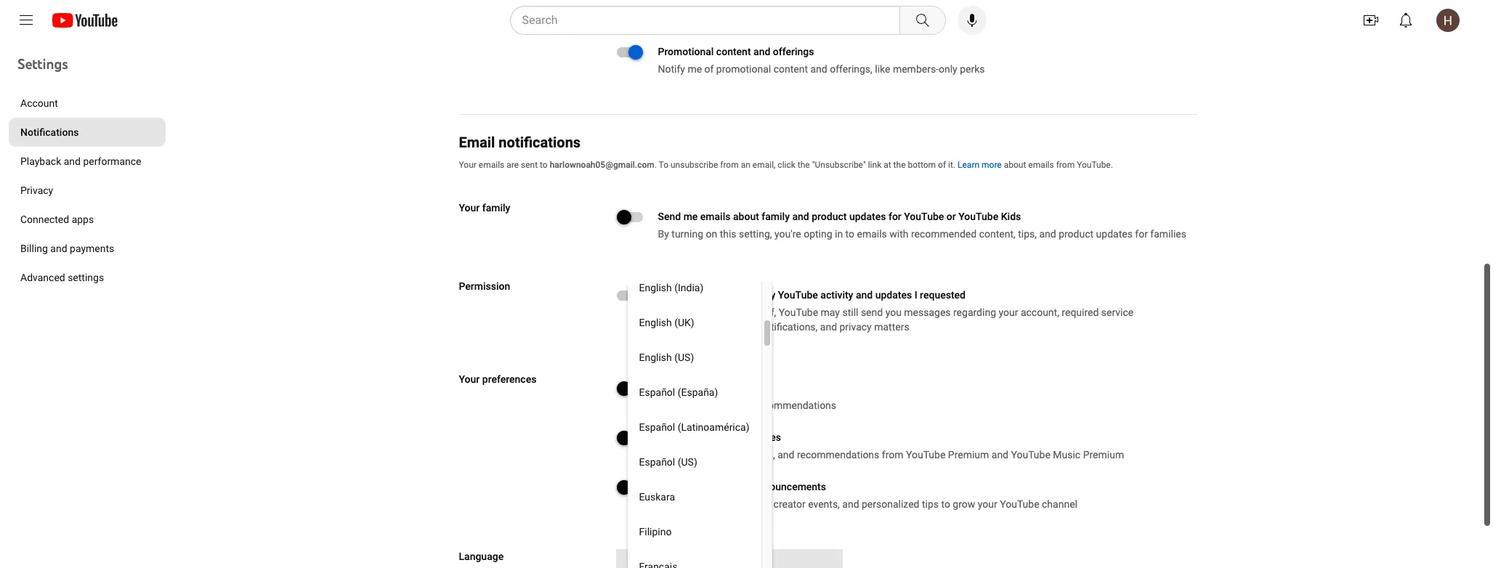 Task type: vqa. For each thing, say whether or not it's contained in the screenshot.
from to the right
yes



Task type: describe. For each thing, give the bounding box(es) containing it.
español (españa)
[[639, 387, 718, 398]]

about for this
[[733, 289, 759, 301]]

off,
[[762, 307, 776, 318]]

and down updates,
[[734, 481, 750, 493]]

notify inside promotional content and offerings notify me of promotional content and offerings, like members-only perks
[[658, 63, 685, 75]]

account,
[[1021, 307, 1060, 318]]

channel
[[1042, 499, 1078, 510]]

family inside send me emails about family and product updates for youtube or youtube kids by turning on this setting, you're opting in to emails with recommended content, tips, and product updates for families
[[762, 211, 790, 222]]

from inside youtube premium updates announcements, updates, and recommendations from youtube premium and youtube music premium
[[882, 449, 904, 461]]

settings
[[68, 272, 104, 283]]

activity
[[821, 289, 854, 301]]

and down the may
[[820, 321, 837, 333]]

and right events,
[[843, 499, 859, 510]]

requested
[[920, 289, 966, 301]]

billing and payments
[[20, 243, 114, 254]]

you're
[[775, 228, 801, 240]]

emails inside send me emails about my youtube activity and updates i requested if this setting is turned off, youtube may still send you messages regarding your account, required service announcements, legal notifications, and privacy matters
[[700, 289, 731, 301]]

your for your emails are sent to harlownoah05@gmail.com . to unsubscribe from an email, click the "unsubscribe" link at the bottom of it. learn more about emails from youtube.
[[459, 160, 477, 170]]

more
[[982, 160, 1002, 170]]

your inside creator updates and announcements product announcements, creator events, and personalized tips to grow your youtube channel
[[978, 499, 998, 510]]

euskara
[[639, 491, 675, 503]]

your family
[[459, 202, 511, 214]]

offerings
[[773, 46, 814, 57]]

youtube.
[[1077, 160, 1113, 170]]

setting,
[[739, 228, 772, 240]]

at
[[884, 160, 891, 170]]

general
[[658, 382, 693, 394]]

kids
[[1001, 211, 1021, 222]]

to
[[659, 160, 669, 170]]

product
[[658, 499, 694, 510]]

harlownoah05@gmail.com
[[550, 160, 655, 170]]

payments
[[70, 243, 114, 254]]

playback
[[20, 156, 61, 167]]

when
[[705, 14, 729, 25]]

performance
[[83, 156, 141, 167]]

español for español (us)
[[639, 456, 675, 468]]

general product updates announcements and recommendations
[[658, 382, 837, 411]]

click
[[778, 160, 796, 170]]

recommendations inside general product updates announcements and recommendations
[[754, 400, 837, 411]]

english for english (india)
[[639, 282, 672, 294]]

tips
[[922, 499, 939, 510]]

your for your family
[[459, 202, 480, 214]]

members-
[[893, 63, 939, 75]]

notifications
[[499, 134, 581, 151]]

it.
[[948, 160, 956, 170]]

(españa)
[[678, 387, 718, 398]]

connected apps
[[20, 214, 94, 225]]

if
[[658, 307, 664, 318]]

0 vertical spatial on
[[844, 14, 855, 25]]

are
[[507, 160, 519, 170]]

unsubscribe
[[671, 160, 718, 170]]

(india)
[[675, 282, 704, 294]]

1 horizontal spatial my
[[790, 14, 804, 25]]

creator
[[658, 481, 692, 493]]

on inside send me emails about family and product updates for youtube or youtube kids by turning on this setting, you're opting in to emails with recommended content, tips, and product updates for families
[[706, 228, 717, 240]]

of inside promotional content and offerings notify me of promotional content and offerings, like members-only perks
[[705, 63, 714, 75]]

me for send me emails about family and product updates for youtube or youtube kids by turning on this setting, you're opting in to emails with recommended content, tips, and product updates for families
[[684, 211, 698, 222]]

youtube inside creator updates and announcements product announcements, creator events, and personalized tips to grow your youtube channel
[[1000, 499, 1040, 510]]

emails up turning
[[700, 211, 731, 222]]

creator
[[774, 499, 806, 510]]

required
[[1062, 307, 1099, 318]]

and right updates,
[[778, 449, 795, 461]]

playback and performance
[[20, 156, 141, 167]]

email language button
[[628, 549, 831, 568]]

(us) for español (us)
[[678, 456, 698, 468]]

0 horizontal spatial from
[[720, 160, 739, 170]]

music
[[1053, 449, 1081, 461]]

me for send me emails about my youtube activity and updates i requested if this setting is turned off, youtube may still send you messages regarding your account, required service announcements, legal notifications, and privacy matters
[[684, 289, 698, 301]]

1 vertical spatial content
[[716, 46, 751, 57]]

language
[[459, 551, 504, 563]]

turned
[[730, 307, 759, 318]]

(latinoamérica)
[[678, 422, 750, 433]]

(uk)
[[675, 317, 695, 329]]

send me emails about my youtube activity and updates i requested image
[[617, 291, 643, 301]]

messages
[[904, 307, 951, 318]]

notifications,
[[760, 321, 818, 333]]

2 vertical spatial content
[[774, 63, 808, 75]]

account
[[20, 97, 58, 109]]

send
[[861, 307, 883, 318]]

updates left families
[[1096, 228, 1133, 240]]

in
[[835, 228, 843, 240]]

email for email language
[[628, 557, 650, 568]]

privacy
[[20, 185, 53, 196]]

may
[[821, 307, 840, 318]]

and up the promotional
[[754, 46, 771, 57]]

about for kids
[[733, 211, 759, 222]]

email for email notifications
[[459, 134, 495, 151]]

and down offerings
[[811, 63, 828, 75]]

their
[[857, 14, 878, 25]]

recommendations inside youtube premium updates announcements, updates, and recommendations from youtube premium and youtube music premium
[[797, 449, 880, 461]]

english (us)
[[639, 352, 694, 363]]

1 vertical spatial for
[[1135, 228, 1148, 240]]

1 horizontal spatial of
[[938, 160, 946, 170]]

turning
[[672, 228, 704, 240]]

learn
[[958, 160, 980, 170]]

promotional
[[716, 63, 771, 75]]

opting
[[804, 228, 833, 240]]

0 vertical spatial for
[[889, 211, 902, 222]]

advanced
[[20, 272, 65, 283]]

sent
[[521, 160, 538, 170]]

your preferences
[[459, 374, 537, 385]]

tips,
[[1018, 228, 1037, 240]]

0 vertical spatial product
[[812, 211, 847, 222]]

to inside creator updates and announcements product announcements, creator events, and personalized tips to grow your youtube channel
[[942, 499, 951, 510]]

youtube premium updates announcements, updates, and recommendations from youtube premium and youtube music premium
[[658, 432, 1124, 461]]

promotional
[[658, 46, 714, 57]]

setting
[[686, 307, 717, 318]]

or
[[947, 211, 956, 222]]

emails left with
[[857, 228, 887, 240]]

recommended
[[911, 228, 977, 240]]

grow
[[953, 499, 976, 510]]

you
[[886, 307, 902, 318]]

channels
[[880, 14, 921, 25]]

families
[[1151, 228, 1187, 240]]

notifications
[[20, 126, 79, 138]]

this inside send me emails about family and product updates for youtube or youtube kids by turning on this setting, you're opting in to emails with recommended content, tips, and product updates for families
[[720, 228, 737, 240]]



Task type: locate. For each thing, give the bounding box(es) containing it.
0 horizontal spatial my
[[762, 289, 776, 301]]

content up the promotional
[[716, 46, 751, 57]]

email language
[[628, 557, 689, 568]]

to right sent
[[540, 160, 548, 170]]

0 vertical spatial send
[[658, 211, 681, 222]]

like
[[875, 63, 891, 75]]

only
[[939, 63, 958, 75]]

0 horizontal spatial your
[[978, 499, 998, 510]]

me inside promotional content and offerings notify me of promotional content and offerings, like members-only perks
[[688, 63, 702, 75]]

about right more
[[1004, 160, 1026, 170]]

(us) up creator
[[678, 456, 698, 468]]

send for send me emails about my youtube activity and updates i requested if this setting is turned off, youtube may still send you messages regarding your account, required service announcements, legal notifications, and privacy matters
[[658, 289, 681, 301]]

0 vertical spatial your
[[999, 307, 1019, 318]]

3 english from the top
[[639, 352, 672, 363]]

avatar image image
[[1437, 9, 1460, 32]]

1 your from the top
[[459, 160, 477, 170]]

announcements, inside creator updates and announcements product announcements, creator events, and personalized tips to grow your youtube channel
[[696, 499, 771, 510]]

others
[[731, 14, 760, 25]]

personalized
[[862, 499, 920, 510]]

2 horizontal spatial to
[[942, 499, 951, 510]]

family
[[482, 202, 511, 214], [762, 211, 790, 222]]

email left notifications
[[459, 134, 495, 151]]

announcements, inside send me emails about my youtube activity and updates i requested if this setting is turned off, youtube may still send you messages regarding your account, required service announcements, legal notifications, and privacy matters
[[658, 321, 733, 333]]

0 vertical spatial your
[[459, 160, 477, 170]]

1 horizontal spatial this
[[720, 228, 737, 240]]

playback and performance link
[[9, 147, 166, 176], [9, 147, 166, 176]]

(us) for english (us)
[[675, 352, 694, 363]]

english up if
[[639, 282, 672, 294]]

send me emails about family and product updates for youtube or youtube kids by turning on this setting, you're opting in to emails with recommended content, tips, and product updates for families
[[658, 211, 1187, 240]]

and right billing
[[50, 243, 67, 254]]

2 notify from the top
[[658, 63, 685, 75]]

0 vertical spatial this
[[720, 228, 737, 240]]

the right click
[[798, 160, 810, 170]]

1 vertical spatial to
[[846, 228, 855, 240]]

0 horizontal spatial email
[[459, 134, 495, 151]]

and up (latinoamérica)
[[735, 400, 752, 411]]

.
[[655, 160, 657, 170]]

1 horizontal spatial premium
[[948, 449, 989, 461]]

1 español from the top
[[639, 387, 675, 398]]

1 vertical spatial english
[[639, 317, 672, 329]]

emails up the is
[[700, 289, 731, 301]]

shared content image
[[617, 0, 643, 8]]

1 horizontal spatial product
[[812, 211, 847, 222]]

español up creator
[[639, 456, 675, 468]]

0 horizontal spatial the
[[798, 160, 810, 170]]

this
[[720, 228, 737, 240], [667, 307, 684, 318]]

2 vertical spatial product
[[696, 382, 731, 394]]

1 vertical spatial email
[[628, 557, 650, 568]]

"unsubscribe"
[[812, 160, 866, 170]]

1 horizontal spatial to
[[846, 228, 855, 240]]

1 vertical spatial send
[[658, 289, 681, 301]]

content up promotional content and offerings notify me of promotional content and offerings, like members-only perks
[[807, 14, 841, 25]]

billing
[[20, 243, 48, 254]]

i
[[915, 289, 918, 301]]

english for english (uk)
[[639, 317, 672, 329]]

2 vertical spatial to
[[942, 499, 951, 510]]

announcements, down setting
[[658, 321, 733, 333]]

about inside send me emails about family and product updates for youtube or youtube kids by turning on this setting, you're opting in to emails with recommended content, tips, and product updates for families
[[733, 211, 759, 222]]

and up you're on the right
[[793, 211, 809, 222]]

english for english (us)
[[639, 352, 672, 363]]

1 vertical spatial your
[[978, 499, 998, 510]]

still
[[843, 307, 859, 318]]

content
[[807, 14, 841, 25], [716, 46, 751, 57], [774, 63, 808, 75]]

2 español from the top
[[639, 422, 675, 433]]

preferences
[[482, 374, 537, 385]]

0 horizontal spatial for
[[889, 211, 902, 222]]

0 horizontal spatial to
[[540, 160, 548, 170]]

permission
[[459, 281, 510, 292]]

0 horizontal spatial on
[[706, 228, 717, 240]]

español (us)
[[639, 456, 698, 468]]

my right share
[[790, 14, 804, 25]]

and left the music
[[992, 449, 1009, 461]]

english left (uk) on the left of the page
[[639, 317, 672, 329]]

recommendations up updates,
[[754, 400, 837, 411]]

2 horizontal spatial premium
[[1083, 449, 1124, 461]]

about up setting, on the top of the page
[[733, 211, 759, 222]]

1 horizontal spatial the
[[894, 160, 906, 170]]

1 horizontal spatial email
[[628, 557, 650, 568]]

send for send me emails about family and product updates for youtube or youtube kids by turning on this setting, you're opting in to emails with recommended content, tips, and product updates for families
[[658, 211, 681, 222]]

1 vertical spatial this
[[667, 307, 684, 318]]

content down offerings
[[774, 63, 808, 75]]

announcements
[[753, 481, 826, 493]]

learn more link
[[958, 158, 1002, 172]]

me up setting
[[684, 289, 698, 301]]

español up español (us) at the bottom left of the page
[[639, 422, 675, 433]]

to right in
[[846, 228, 855, 240]]

for left families
[[1135, 228, 1148, 240]]

1 vertical spatial (us)
[[678, 456, 698, 468]]

0 vertical spatial english
[[639, 282, 672, 294]]

share
[[763, 14, 788, 25]]

to inside send me emails about family and product updates for youtube or youtube kids by turning on this setting, you're opting in to emails with recommended content, tips, and product updates for families
[[846, 228, 855, 240]]

updates inside general product updates announcements and recommendations
[[733, 382, 770, 394]]

me inside send me emails about my youtube activity and updates i requested if this setting is turned off, youtube may still send you messages regarding your account, required service announcements, legal notifications, and privacy matters
[[684, 289, 698, 301]]

1 the from the left
[[798, 160, 810, 170]]

product inside general product updates announcements and recommendations
[[696, 382, 731, 394]]

0 vertical spatial notify
[[658, 14, 685, 25]]

send up if
[[658, 289, 681, 301]]

0 vertical spatial my
[[790, 14, 804, 25]]

2 vertical spatial english
[[639, 352, 672, 363]]

group containing english (india)
[[628, 0, 831, 568]]

1 vertical spatial notify
[[658, 63, 685, 75]]

updates
[[850, 211, 886, 222], [1096, 228, 1133, 240], [876, 289, 912, 301], [733, 382, 770, 394], [745, 432, 781, 443], [694, 481, 731, 493]]

(us) up general
[[675, 352, 694, 363]]

1 vertical spatial my
[[762, 289, 776, 301]]

1 vertical spatial of
[[938, 160, 946, 170]]

legal
[[736, 321, 757, 333]]

2 vertical spatial your
[[459, 374, 480, 385]]

send inside send me emails about family and product updates for youtube or youtube kids by turning on this setting, you're opting in to emails with recommended content, tips, and product updates for families
[[658, 211, 681, 222]]

your right grow at the right of page
[[978, 499, 998, 510]]

list box
[[628, 0, 761, 568]]

filipino
[[639, 526, 672, 538]]

send inside send me emails about my youtube activity and updates i requested if this setting is turned off, youtube may still send you messages regarding your account, required service announcements, legal notifications, and privacy matters
[[658, 289, 681, 301]]

family down are
[[482, 202, 511, 214]]

2 the from the left
[[894, 160, 906, 170]]

the right at
[[894, 160, 906, 170]]

advanced settings link
[[9, 263, 166, 292], [9, 263, 166, 292]]

link
[[868, 160, 882, 170]]

1 horizontal spatial on
[[844, 14, 855, 25]]

None search field
[[484, 6, 949, 35]]

español for español (españa)
[[639, 387, 675, 398]]

advanced settings
[[20, 272, 104, 283]]

my up off,
[[762, 289, 776, 301]]

perks
[[960, 63, 985, 75]]

2 vertical spatial español
[[639, 456, 675, 468]]

group
[[628, 0, 831, 568]]

updates inside creator updates and announcements product announcements, creator events, and personalized tips to grow your youtube channel
[[694, 481, 731, 493]]

premium up grow at the right of page
[[948, 449, 989, 461]]

2 english from the top
[[639, 317, 672, 329]]

emails right more
[[1029, 160, 1054, 170]]

announcements,
[[658, 321, 733, 333], [696, 499, 771, 510]]

announcements, down updates,
[[696, 499, 771, 510]]

about
[[1004, 160, 1026, 170], [733, 211, 759, 222], [733, 289, 759, 301]]

2 send from the top
[[658, 289, 681, 301]]

this left setting, on the top of the page
[[720, 228, 737, 240]]

me left when
[[688, 14, 702, 25]]

on
[[844, 14, 855, 25], [706, 228, 717, 240]]

0 vertical spatial (us)
[[675, 352, 694, 363]]

0 vertical spatial content
[[807, 14, 841, 25]]

1 english from the top
[[639, 282, 672, 294]]

regarding
[[954, 307, 996, 318]]

this right if
[[667, 307, 684, 318]]

connected apps link
[[9, 205, 166, 234], [9, 205, 166, 234]]

1 send from the top
[[658, 211, 681, 222]]

1 vertical spatial recommendations
[[797, 449, 880, 461]]

send up by
[[658, 211, 681, 222]]

and inside general product updates announcements and recommendations
[[735, 400, 752, 411]]

and right tips,
[[1040, 228, 1056, 240]]

matters
[[874, 321, 910, 333]]

me for notify me when others share my content on their channels
[[688, 14, 702, 25]]

youtube
[[904, 211, 944, 222], [959, 211, 999, 222], [778, 289, 818, 301], [779, 307, 818, 318], [658, 432, 698, 443], [906, 449, 946, 461], [1011, 449, 1051, 461], [1000, 499, 1040, 510]]

Search text field
[[522, 11, 896, 30]]

about inside send me emails about my youtube activity and updates i requested if this setting is turned off, youtube may still send you messages regarding your account, required service announcements, legal notifications, and privacy matters
[[733, 289, 759, 301]]

me down promotional
[[688, 63, 702, 75]]

content,
[[979, 228, 1016, 240]]

2 your from the top
[[459, 202, 480, 214]]

0 horizontal spatial of
[[705, 63, 714, 75]]

3 your from the top
[[459, 374, 480, 385]]

of
[[705, 63, 714, 75], [938, 160, 946, 170]]

2 horizontal spatial from
[[1056, 160, 1075, 170]]

1 vertical spatial announcements,
[[696, 499, 771, 510]]

email,
[[753, 160, 776, 170]]

your for your preferences
[[459, 374, 480, 385]]

0 horizontal spatial family
[[482, 202, 511, 214]]

1 vertical spatial español
[[639, 422, 675, 433]]

your inside send me emails about my youtube activity and updates i requested if this setting is turned off, youtube may still send you messages regarding your account, required service announcements, legal notifications, and privacy matters
[[999, 307, 1019, 318]]

and right the playback
[[64, 156, 81, 167]]

0 horizontal spatial this
[[667, 307, 684, 318]]

on right turning
[[706, 228, 717, 240]]

your left account,
[[999, 307, 1019, 318]]

send me emails about my youtube activity and updates i requested if this setting is turned off, youtube may still send you messages regarding your account, required service announcements, legal notifications, and privacy matters
[[658, 289, 1134, 333]]

email
[[459, 134, 495, 151], [628, 557, 650, 568]]

3 español from the top
[[639, 456, 675, 468]]

and up send
[[856, 289, 873, 301]]

events,
[[808, 499, 840, 510]]

1 horizontal spatial family
[[762, 211, 790, 222]]

about up turned at the bottom of page
[[733, 289, 759, 301]]

announcements
[[658, 400, 732, 411]]

updates down link
[[850, 211, 886, 222]]

english (uk)
[[639, 317, 695, 329]]

updates inside youtube premium updates announcements, updates, and recommendations from youtube premium and youtube music premium
[[745, 432, 781, 443]]

this inside send me emails about my youtube activity and updates i requested if this setting is turned off, youtube may still send you messages regarding your account, required service announcements, legal notifications, and privacy matters
[[667, 307, 684, 318]]

0 vertical spatial to
[[540, 160, 548, 170]]

apps
[[72, 214, 94, 225]]

of down promotional
[[705, 63, 714, 75]]

your
[[459, 160, 477, 170], [459, 202, 480, 214], [459, 374, 480, 385]]

notifications link
[[9, 118, 166, 147], [9, 118, 166, 147]]

1 vertical spatial product
[[1059, 228, 1094, 240]]

email inside popup button
[[628, 557, 650, 568]]

0 horizontal spatial premium
[[701, 432, 742, 443]]

email left language
[[628, 557, 650, 568]]

email notifications
[[459, 134, 581, 151]]

español for español (latinoamérica)
[[639, 422, 675, 433]]

updates right (españa)
[[733, 382, 770, 394]]

updates up updates,
[[745, 432, 781, 443]]

notify up promotional
[[658, 14, 685, 25]]

my inside send me emails about my youtube activity and updates i requested if this setting is turned off, youtube may still send you messages regarding your account, required service announcements, legal notifications, and privacy matters
[[762, 289, 776, 301]]

0 horizontal spatial product
[[696, 382, 731, 394]]

updates,
[[737, 449, 775, 461]]

billing and payments link
[[9, 234, 166, 263], [9, 234, 166, 263]]

of left it.
[[938, 160, 946, 170]]

me inside send me emails about family and product updates for youtube or youtube kids by turning on this setting, you're opting in to emails with recommended content, tips, and product updates for families
[[684, 211, 698, 222]]

by
[[658, 228, 669, 240]]

account link
[[9, 89, 166, 118], [9, 89, 166, 118]]

2 horizontal spatial product
[[1059, 228, 1094, 240]]

from up creator updates and announcements product announcements, creator events, and personalized tips to grow your youtube channel
[[882, 449, 904, 461]]

bottom
[[908, 160, 936, 170]]

español (latinoamérica)
[[639, 422, 750, 433]]

premium right the music
[[1083, 449, 1124, 461]]

premium up announcements,
[[701, 432, 742, 443]]

family up you're on the right
[[762, 211, 790, 222]]

1 vertical spatial your
[[459, 202, 480, 214]]

for up with
[[889, 211, 902, 222]]

1 horizontal spatial for
[[1135, 228, 1148, 240]]

updates up you
[[876, 289, 912, 301]]

english up general
[[639, 352, 672, 363]]

1 vertical spatial on
[[706, 228, 717, 240]]

from left youtube.
[[1056, 160, 1075, 170]]

with
[[890, 228, 909, 240]]

product up in
[[812, 211, 847, 222]]

emails left are
[[479, 160, 505, 170]]

updates inside send me emails about my youtube activity and updates i requested if this setting is turned off, youtube may still send you messages regarding your account, required service announcements, legal notifications, and privacy matters
[[876, 289, 912, 301]]

product right tips,
[[1059, 228, 1094, 240]]

español down english (us)
[[639, 387, 675, 398]]

0 vertical spatial email
[[459, 134, 495, 151]]

privacy
[[840, 321, 872, 333]]

updates down announcements,
[[694, 481, 731, 493]]

1 horizontal spatial your
[[999, 307, 1019, 318]]

the
[[798, 160, 810, 170], [894, 160, 906, 170]]

to
[[540, 160, 548, 170], [846, 228, 855, 240], [942, 499, 951, 510]]

premium
[[701, 432, 742, 443], [948, 449, 989, 461], [1083, 449, 1124, 461]]

0 vertical spatial recommendations
[[754, 400, 837, 411]]

0 vertical spatial about
[[1004, 160, 1026, 170]]

me up turning
[[684, 211, 698, 222]]

on left their
[[844, 14, 855, 25]]

1 horizontal spatial from
[[882, 449, 904, 461]]

settings
[[17, 55, 68, 73]]

0 vertical spatial announcements,
[[658, 321, 733, 333]]

from left an
[[720, 160, 739, 170]]

notify down promotional
[[658, 63, 685, 75]]

0 vertical spatial español
[[639, 387, 675, 398]]

0 vertical spatial of
[[705, 63, 714, 75]]

recommendations up creator updates and announcements product announcements, creator events, and personalized tips to grow your youtube channel
[[797, 449, 880, 461]]

to right tips
[[942, 499, 951, 510]]

2 vertical spatial about
[[733, 289, 759, 301]]

product up announcements in the left bottom of the page
[[696, 382, 731, 394]]

1 notify from the top
[[658, 14, 685, 25]]

my
[[790, 14, 804, 25], [762, 289, 776, 301]]

an
[[741, 160, 751, 170]]

english (india)
[[639, 282, 704, 294]]

1 vertical spatial about
[[733, 211, 759, 222]]

list box containing english (india)
[[628, 0, 761, 568]]



